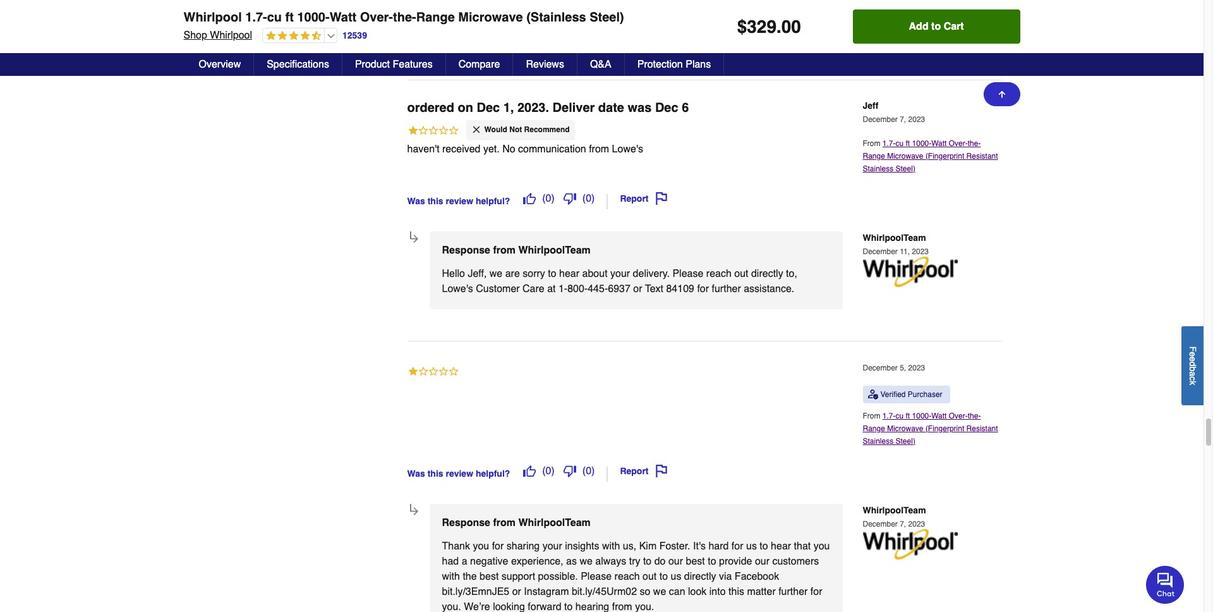 Task type: describe. For each thing, give the bounding box(es) containing it.
bit.ly/45urm02
[[572, 586, 637, 597]]

2 dec from the left
[[656, 100, 679, 115]]

compare
[[459, 59, 500, 70]]

cu for hello jeff, we are sorry to hear about your delivery.  please reach out directly to, lowe's customer care at 1-800-445-6937 or text 84109 for further assistance.
[[896, 139, 904, 148]]

whirlpoolteam december 11, 2023
[[863, 232, 929, 256]]

1.7- for hello jeff, we are sorry to hear about your delivery.  please reach out directly to, lowe's customer care at 1-800-445-6937 or text 84109 for further assistance.
[[883, 139, 896, 148]]

directly inside thank you for sharing your insights with us, kim foster. it's hard for us to hear that you had a negative experience, as we always try to do our best to provide our customers with the best support possible. please reach out to us directly via facebook bit.ly/3emnje5 or instagram bit.ly/45urm02 so we can look into this matter further for you. we're looking forward to hearing from you.
[[685, 571, 717, 582]]

compare button
[[446, 53, 514, 76]]

chat invite button image
[[1147, 565, 1185, 604]]

purchaser
[[908, 390, 943, 399]]

1 vertical spatial whirlpool
[[210, 30, 252, 41]]

0 vertical spatial whirlpool
[[184, 10, 242, 25]]

product features
[[355, 59, 433, 70]]

december 5, 2023
[[863, 364, 926, 372]]

report for your
[[620, 193, 649, 203]]

7, for whirlpoolteam
[[900, 520, 907, 529]]

response from whirlpoolteam for are
[[442, 244, 591, 256]]

would not recommend
[[485, 125, 570, 134]]

5,
[[900, 364, 907, 372]]

range for thank you for sharing your insights with us, kim foster. it's hard for us to hear that you had a negative experience, as we always try to do our best to provide our customers with the best support possible. please reach out to us directly via facebook bit.ly/3emnje5 or instagram bit.ly/45urm02 so we can look into this matter further for you. we're looking forward to hearing from you.
[[863, 424, 886, 433]]

resistant for hello jeff, we are sorry to hear about your delivery.  please reach out directly to, lowe's customer care at 1-800-445-6937 or text 84109 for further assistance.
[[967, 152, 999, 160]]

hear for this
[[590, 7, 611, 18]]

b
[[1189, 366, 1199, 371]]

watt for thank you for sharing your insights with us, kim foster. it's hard for us to hear that you had a negative experience, as we always try to do our best to provide our customers with the best support possible. please reach out to us directly via facebook bit.ly/3emnje5 or instagram bit.ly/45urm02 so we can look into this matter further for you. we're looking forward to hearing from you.
[[932, 411, 947, 420]]

0 vertical spatial cu
[[267, 10, 282, 25]]

into
[[710, 586, 726, 597]]

about for this
[[614, 7, 639, 18]]

1 whirlpoolbrand image from the top
[[863, 0, 958, 26]]

3 december from the top
[[863, 364, 898, 372]]

hello swttaurus! we are sorry to hear about this concern. please reach out directly to, lowe's customer care at 1-800-445-6937 or text 84109 for further assistance.
[[442, 7, 827, 33]]

1,
[[504, 100, 514, 115]]

shop
[[184, 30, 207, 41]]

1 our from the left
[[669, 556, 683, 567]]

hearing
[[576, 601, 610, 612]]

q&a button
[[578, 53, 625, 76]]

look
[[688, 586, 707, 597]]

date
[[599, 100, 625, 115]]

this inside thank you for sharing your insights with us, kim foster. it's hard for us to hear that you had a negative experience, as we always try to do our best to provide our customers with the best support possible. please reach out to us directly via facebook bit.ly/3emnje5 or instagram bit.ly/45urm02 so we can look into this matter further for you. we're looking forward to hearing from you.
[[729, 586, 745, 597]]

customers
[[773, 556, 820, 567]]

features
[[393, 59, 433, 70]]

(stainless
[[527, 10, 587, 25]]

always
[[596, 556, 627, 567]]

0 vertical spatial 1000-
[[297, 10, 330, 25]]

response for thank
[[442, 517, 491, 528]]

out for hello swttaurus! we are sorry to hear about this concern. please reach out directly to, lowe's customer care at 1-800-445-6937 or text 84109 for further assistance.
[[764, 7, 778, 18]]

verified purchaser
[[881, 390, 943, 399]]

watt for hello jeff, we are sorry to hear about your delivery.  please reach out directly to, lowe's customer care at 1-800-445-6937 or text 84109 for further assistance.
[[932, 139, 947, 148]]

possible.
[[538, 571, 578, 582]]

was for thank you for sharing your insights with us, kim foster. it's hard for us to hear that you had a negative experience, as we always try to do our best to provide our customers with the best support possible. please reach out to us directly via facebook bit.ly/3emnje5 or instagram bit.ly/45urm02 so we can look into this matter further for you. we're looking forward to hearing from you.
[[407, 468, 425, 478]]

report button for kim
[[616, 460, 672, 482]]

$
[[738, 16, 747, 37]]

( 0 ) left thumb down icon
[[543, 193, 555, 204]]

overview
[[199, 59, 241, 70]]

ordered on dec 1, 2023. deliver date was dec 6
[[407, 100, 689, 115]]

for inside hello swttaurus! we are sorry to hear about this concern. please reach out directly to, lowe's customer care at 1-800-445-6937 or text 84109 for further assistance.
[[698, 22, 709, 33]]

it's
[[694, 540, 706, 552]]

was this review helpful? for hello
[[407, 196, 510, 206]]

k
[[1189, 380, 1199, 385]]

) right thumb down image
[[592, 465, 595, 476]]

flag image for foster.
[[655, 464, 668, 477]]

was for hello jeff, we are sorry to hear about your delivery.  please reach out directly to, lowe's customer care at 1-800-445-6937 or text 84109 for further assistance.
[[407, 196, 425, 206]]

445- for this
[[588, 22, 608, 33]]

we inside hello jeff, we are sorry to hear about your delivery.  please reach out directly to, lowe's customer care at 1-800-445-6937 or text 84109 for further assistance.
[[490, 268, 503, 279]]

kim
[[640, 540, 657, 552]]

about for your
[[583, 268, 608, 279]]

protection
[[638, 59, 683, 70]]

1 vertical spatial with
[[442, 571, 460, 582]]

support
[[502, 571, 536, 582]]

sharing
[[507, 540, 540, 552]]

response from whirlpoolteam for sharing
[[442, 517, 591, 528]]

whirlpoolteam inside whirlpoolteam december 11, 2023
[[863, 232, 927, 243]]

lowe's for we
[[442, 22, 473, 33]]

insights
[[565, 540, 600, 552]]

1 e from the top
[[1189, 351, 1199, 356]]

that
[[794, 540, 811, 552]]

further inside thank you for sharing your insights with us, kim foster. it's hard for us to hear that you had a negative experience, as we always try to do our best to provide our customers with the best support possible. please reach out to us directly via facebook bit.ly/3emnje5 or instagram bit.ly/45urm02 so we can look into this matter further for you. we're looking forward to hearing from you.
[[779, 586, 808, 597]]

1 vertical spatial best
[[480, 571, 499, 582]]

helpful? for for
[[476, 468, 510, 478]]

2023 for whirlpoolteam december 11, 2023
[[913, 247, 929, 256]]

arrow right image
[[408, 505, 420, 517]]

protection plans
[[638, 59, 711, 70]]

or inside thank you for sharing your insights with us, kim foster. it's hard for us to hear that you had a negative experience, as we always try to do our best to provide our customers with the best support possible. please reach out to us directly via facebook bit.ly/3emnje5 or instagram bit.ly/45urm02 so we can look into this matter further for you. we're looking forward to hearing from you.
[[513, 586, 522, 597]]

) left thumb down icon
[[552, 193, 555, 204]]

84109 for concern.
[[667, 22, 695, 33]]

close image
[[471, 124, 481, 135]]

7, for jeff
[[900, 115, 907, 124]]

concern.
[[660, 7, 699, 18]]

recommend
[[524, 125, 570, 134]]

whirlpoolbrand image for thank you for sharing your insights with us, kim foster. it's hard for us to hear that you had a negative experience, as we always try to do our best to provide our customers with the best support possible. please reach out to us directly via facebook bit.ly/3emnje5 or instagram bit.ly/45urm02 so we can look into this matter further for you. we're looking forward to hearing from you.
[[863, 529, 958, 559]]

steel) for care
[[896, 164, 916, 173]]

over- for thank you for sharing your insights with us, kim foster. it's hard for us to hear that you had a negative experience, as we always try to do our best to provide our customers with the best support possible. please reach out to us directly via facebook bit.ly/3emnje5 or instagram bit.ly/45urm02 so we can look into this matter further for you. we're looking forward to hearing from you.
[[949, 411, 968, 420]]

haven't
[[407, 143, 440, 155]]

jeff
[[863, 100, 879, 110]]

whirlpoolteam december 7, 2023
[[863, 505, 927, 529]]

thumb down image
[[564, 192, 576, 205]]

experience,
[[511, 556, 564, 567]]

0 vertical spatial the-
[[393, 10, 416, 25]]

) left thumb down image
[[552, 465, 555, 476]]

(fingerprint for hello jeff, we are sorry to hear about your delivery.  please reach out directly to, lowe's customer care at 1-800-445-6937 or text 84109 for further assistance.
[[926, 152, 965, 160]]

via
[[719, 571, 732, 582]]

11,
[[900, 247, 910, 256]]

1 vertical spatial us
[[671, 571, 682, 582]]

6937 for this
[[608, 22, 631, 33]]

yet.
[[484, 143, 500, 155]]

thumb up image for sharing
[[524, 464, 536, 477]]

range for hello jeff, we are sorry to hear about your delivery.  please reach out directly to, lowe's customer care at 1-800-445-6937 or text 84109 for further assistance.
[[863, 152, 886, 160]]

no
[[503, 143, 516, 155]]

from inside thank you for sharing your insights with us, kim foster. it's hard for us to hear that you had a negative experience, as we always try to do our best to provide our customers with the best support possible. please reach out to us directly via facebook bit.ly/3emnje5 or instagram bit.ly/45urm02 so we can look into this matter further for you. we're looking forward to hearing from you.
[[612, 601, 633, 612]]

( 0 ) right thumb down icon
[[583, 193, 595, 204]]

are for we
[[506, 268, 520, 279]]

f
[[1189, 346, 1199, 351]]

1 horizontal spatial with
[[602, 540, 620, 552]]

directly for hello swttaurus! we are sorry to hear about this concern. please reach out directly to, lowe's customer care at 1-800-445-6937 or text 84109 for further assistance.
[[781, 7, 813, 18]]

specifications
[[267, 59, 329, 70]]

the- for thank you for sharing your insights with us, kim foster. it's hard for us to hear that you had a negative experience, as we always try to do our best to provide our customers with the best support possible. please reach out to us directly via facebook bit.ly/3emnje5 or instagram bit.ly/45urm02 so we can look into this matter further for you. we're looking forward to hearing from you.
[[968, 411, 982, 420]]

arrow up image
[[997, 89, 1007, 99]]

1 dec from the left
[[477, 100, 500, 115]]

reach for delivery.
[[707, 268, 732, 279]]

800- for this
[[568, 22, 588, 33]]

haven't received yet. no communication from lowe's
[[407, 143, 644, 155]]

shop whirlpool
[[184, 30, 252, 41]]

cart
[[944, 21, 965, 32]]

foster.
[[660, 540, 691, 552]]

at for we
[[548, 22, 556, 33]]

hear for your
[[560, 268, 580, 279]]

to, for hello jeff, we are sorry to hear about your delivery.  please reach out directly to, lowe's customer care at 1-800-445-6937 or text 84109 for further assistance.
[[787, 268, 798, 279]]

hear inside thank you for sharing your insights with us, kim foster. it's hard for us to hear that you had a negative experience, as we always try to do our best to provide our customers with the best support possible. please reach out to us directly via facebook bit.ly/3emnje5 or instagram bit.ly/45urm02 so we can look into this matter further for you. we're looking forward to hearing from you.
[[771, 540, 792, 552]]

overview button
[[186, 53, 254, 76]]

) right thumb down icon
[[592, 193, 595, 204]]

can
[[669, 586, 686, 597]]

care for we
[[523, 22, 545, 33]]

facebook
[[735, 571, 780, 582]]

add to cart
[[910, 21, 965, 32]]

2 1 star image from the top
[[407, 365, 459, 379]]

0 vertical spatial microwave
[[459, 10, 523, 25]]

would
[[485, 125, 508, 134]]

provide
[[719, 556, 753, 567]]

( right thumb down image
[[583, 465, 586, 476]]

ordered
[[407, 100, 455, 115]]

swttaurus!
[[468, 7, 516, 18]]

add
[[910, 21, 929, 32]]

2 e from the top
[[1189, 356, 1199, 361]]

steel) for you
[[896, 437, 916, 445]]

( left thumb down image
[[543, 465, 546, 476]]

d
[[1189, 361, 1199, 366]]

had
[[442, 556, 459, 567]]

thank you for sharing your insights with us, kim foster. it's hard for us to hear that you had a negative experience, as we always try to do our best to provide our customers with the best support possible. please reach out to us directly via facebook bit.ly/3emnje5 or instagram bit.ly/45urm02 so we can look into this matter further for you. we're looking forward to hearing from you.
[[442, 540, 830, 612]]

arrow right image
[[408, 232, 420, 245]]

reach inside thank you for sharing your insights with us, kim foster. it's hard for us to hear that you had a negative experience, as we always try to do our best to provide our customers with the best support possible. please reach out to us directly via facebook bit.ly/3emnje5 or instagram bit.ly/45urm02 so we can look into this matter further for you. we're looking forward to hearing from you.
[[615, 571, 640, 582]]

sorry for we
[[523, 268, 546, 279]]

forward
[[528, 601, 562, 612]]

2 horizontal spatial we
[[654, 586, 667, 597]]

delivery.
[[633, 268, 670, 279]]

us,
[[623, 540, 637, 552]]

try
[[629, 556, 641, 567]]

reach for concern.
[[736, 7, 761, 18]]

0 vertical spatial ft
[[286, 10, 294, 25]]

f e e d b a c k button
[[1182, 326, 1204, 405]]

1.7-cu ft 1000-watt over-the- range microwave (fingerprint resistant stainless steel) for hello jeff, we are sorry to hear about your delivery.  please reach out directly to, lowe's customer care at 1-800-445-6937 or text 84109 for further assistance.
[[863, 139, 999, 173]]

please inside thank you for sharing your insights with us, kim foster. it's hard for us to hear that you had a negative experience, as we always try to do our best to provide our customers with the best support possible. please reach out to us directly via facebook bit.ly/3emnje5 or instagram bit.ly/45urm02 so we can look into this matter further for you. we're looking forward to hearing from you.
[[581, 571, 612, 582]]

response for hello
[[442, 244, 491, 256]]

q&a
[[590, 59, 612, 70]]

from for hello jeff, we are sorry to hear about your delivery.  please reach out directly to, lowe's customer care at 1-800-445-6937 or text 84109 for further assistance.
[[863, 139, 883, 148]]

0 vertical spatial best
[[686, 556, 705, 567]]

cu for thank you for sharing your insights with us, kim foster. it's hard for us to hear that you had a negative experience, as we always try to do our best to provide our customers with the best support possible. please reach out to us directly via facebook bit.ly/3emnje5 or instagram bit.ly/45urm02 so we can look into this matter further for you. we're looking forward to hearing from you.
[[896, 411, 904, 420]]

1 1 star image from the top
[[407, 124, 459, 138]]

customer for jeff,
[[476, 283, 520, 294]]

hello for hello jeff, we are sorry to hear about your delivery.  please reach out directly to, lowe's customer care at 1-800-445-6937 or text 84109 for further assistance.
[[442, 268, 465, 279]]

1.7-cu ft 1000-watt over-the- range microwave (fingerprint resistant stainless steel) link for hello jeff, we are sorry to hear about your delivery.  please reach out directly to, lowe's customer care at 1-800-445-6937 or text 84109 for further assistance.
[[863, 139, 999, 173]]



Task type: vqa. For each thing, say whether or not it's contained in the screenshot.
Tip to the bottom
no



Task type: locate. For each thing, give the bounding box(es) containing it.
1 resistant from the top
[[967, 152, 999, 160]]

2 vertical spatial please
[[581, 571, 612, 582]]

lowe's down swttaurus!
[[442, 22, 473, 33]]

1 december from the top
[[863, 115, 898, 124]]

0 vertical spatial 6937
[[608, 22, 631, 33]]

1.7-cu ft 1000-watt over-the- range microwave (fingerprint resistant stainless steel) down jeff december 7, 2023
[[863, 139, 999, 173]]

1 vertical spatial 445-
[[588, 283, 608, 294]]

customer down swttaurus!
[[476, 22, 520, 33]]

please inside hello jeff, we are sorry to hear about your delivery.  please reach out directly to, lowe's customer care at 1-800-445-6937 or text 84109 for further assistance.
[[673, 268, 704, 279]]

stainless down jeff december 7, 2023
[[863, 164, 894, 173]]

2 assistance. from the top
[[744, 283, 795, 294]]

1 vertical spatial flag image
[[655, 464, 668, 477]]

verified
[[881, 390, 906, 399]]

800- inside hello swttaurus! we are sorry to hear about this concern. please reach out directly to, lowe's customer care at 1-800-445-6937 or text 84109 for further assistance.
[[568, 22, 588, 33]]

you right that
[[814, 540, 830, 552]]

2023.
[[518, 100, 549, 115]]

please up bit.ly/45urm02
[[581, 571, 612, 582]]

assistance. inside hello swttaurus! we are sorry to hear about this concern. please reach out directly to, lowe's customer care at 1-800-445-6937 or text 84109 for further assistance.
[[744, 22, 795, 33]]

out inside hello jeff, we are sorry to hear about your delivery.  please reach out directly to, lowe's customer care at 1-800-445-6937 or text 84109 for further assistance.
[[735, 268, 749, 279]]

or down 'support'
[[513, 586, 522, 597]]

this
[[642, 7, 657, 18], [428, 196, 444, 206], [428, 468, 444, 478], [729, 586, 745, 597]]

thank
[[442, 540, 470, 552]]

reach
[[736, 7, 761, 18], [707, 268, 732, 279], [615, 571, 640, 582]]

1 vertical spatial assistance.
[[744, 283, 795, 294]]

0 vertical spatial report
[[620, 193, 649, 203]]

2 response from the top
[[442, 517, 491, 528]]

us up the provide
[[747, 540, 757, 552]]

1.7-cu ft 1000-watt over-the- range microwave (fingerprint resistant stainless steel) link down jeff december 7, 2023
[[863, 139, 999, 173]]

lowe's down was
[[612, 143, 644, 155]]

we right jeff,
[[490, 268, 503, 279]]

1 vertical spatial reach
[[707, 268, 732, 279]]

december for jeff december 7, 2023
[[863, 115, 898, 124]]

0 horizontal spatial sorry
[[523, 268, 546, 279]]

about inside hello swttaurus! we are sorry to hear about this concern. please reach out directly to, lowe's customer care at 1-800-445-6937 or text 84109 for further assistance.
[[614, 7, 639, 18]]

text down the concern.
[[645, 22, 664, 33]]

0 vertical spatial 1 star image
[[407, 124, 459, 138]]

2 was from the top
[[407, 468, 425, 478]]

sorry for we
[[554, 7, 576, 18]]

445- inside hello swttaurus! we are sorry to hear about this concern. please reach out directly to, lowe's customer care at 1-800-445-6937 or text 84109 for further assistance.
[[588, 22, 608, 33]]

1 was from the top
[[407, 196, 425, 206]]

0 vertical spatial with
[[602, 540, 620, 552]]

assistance.
[[744, 22, 795, 33], [744, 283, 795, 294]]

1 horizontal spatial our
[[755, 556, 770, 567]]

1 vertical spatial 1.7-cu ft 1000-watt over-the- range microwave (fingerprint resistant stainless steel) link
[[863, 411, 999, 445]]

specifications button
[[254, 53, 343, 76]]

0 vertical spatial steel)
[[590, 10, 624, 25]]

f e e d b a c k
[[1189, 346, 1199, 385]]

2023 for jeff december 7, 2023
[[909, 115, 926, 124]]

2 1.7-cu ft 1000-watt over-the- range microwave (fingerprint resistant stainless steel) from the top
[[863, 411, 999, 445]]

for inside hello jeff, we are sorry to hear about your delivery.  please reach out directly to, lowe's customer care at 1-800-445-6937 or text 84109 for further assistance.
[[698, 283, 709, 294]]

1.7- down jeff december 7, 2023
[[883, 139, 896, 148]]

dec
[[477, 100, 500, 115], [656, 100, 679, 115]]

1 vertical spatial 1000-
[[913, 139, 932, 148]]

reach inside hello jeff, we are sorry to hear about your delivery.  please reach out directly to, lowe's customer care at 1-800-445-6937 or text 84109 for further assistance.
[[707, 268, 732, 279]]

0 horizontal spatial your
[[543, 540, 563, 552]]

ft for hello jeff, we are sorry to hear about your delivery.  please reach out directly to, lowe's customer care at 1-800-445-6937 or text 84109 for further assistance.
[[906, 139, 911, 148]]

2 you from the left
[[814, 540, 830, 552]]

was this review helpful? for thank
[[407, 468, 510, 478]]

was this review helpful? up arrow right icon
[[407, 468, 510, 478]]

2 84109 from the top
[[667, 283, 695, 294]]

84109 inside hello jeff, we are sorry to hear about your delivery.  please reach out directly to, lowe's customer care at 1-800-445-6937 or text 84109 for further assistance.
[[667, 283, 695, 294]]

1 you. from the left
[[442, 601, 461, 612]]

stainless down verified purchaser icon
[[863, 437, 894, 445]]

whirlpool up the overview button
[[210, 30, 252, 41]]

assistance. inside hello jeff, we are sorry to hear about your delivery.  please reach out directly to, lowe's customer care at 1-800-445-6937 or text 84109 for further assistance.
[[744, 283, 795, 294]]

2 helpful? from the top
[[476, 468, 510, 478]]

about left the concern.
[[614, 7, 639, 18]]

0 vertical spatial over-
[[360, 10, 393, 25]]

further for delivery.
[[712, 283, 741, 294]]

ft down verified purchaser
[[906, 411, 911, 420]]

december inside whirlpoolteam december 7, 2023
[[863, 520, 898, 529]]

e up b
[[1189, 356, 1199, 361]]

2023
[[909, 115, 926, 124], [913, 247, 929, 256], [909, 364, 926, 372], [909, 520, 926, 529]]

1 response from whirlpoolteam from the top
[[442, 244, 591, 256]]

0 horizontal spatial out
[[643, 571, 657, 582]]

or for your
[[634, 283, 643, 294]]

800- inside hello jeff, we are sorry to hear about your delivery.  please reach out directly to, lowe's customer care at 1-800-445-6937 or text 84109 for further assistance.
[[568, 283, 588, 294]]

1 1.7-cu ft 1000-watt over-the- range microwave (fingerprint resistant stainless steel) link from the top
[[863, 139, 999, 173]]

1 vertical spatial 1 star image
[[407, 365, 459, 379]]

your left 'delivery.'
[[611, 268, 630, 279]]

1 text from the top
[[645, 22, 664, 33]]

you. down so in the right of the page
[[635, 601, 655, 612]]

review for thank
[[446, 468, 474, 478]]

to,
[[815, 7, 827, 18], [787, 268, 798, 279]]

out inside thank you for sharing your insights with us, kim foster. it's hard for us to hear that you had a negative experience, as we always try to do our best to provide our customers with the best support possible. please reach out to us directly via facebook bit.ly/3emnje5 or instagram bit.ly/45urm02 so we can look into this matter further for you. we're looking forward to hearing from you.
[[643, 571, 657, 582]]

hello for hello swttaurus! we are sorry to hear about this concern. please reach out directly to, lowe's customer care at 1-800-445-6937 or text 84109 for further assistance.
[[442, 7, 465, 18]]

care inside hello jeff, we are sorry to hear about your delivery.  please reach out directly to, lowe's customer care at 1-800-445-6937 or text 84109 for further assistance.
[[523, 283, 545, 294]]

or inside hello jeff, we are sorry to hear about your delivery.  please reach out directly to, lowe's customer care at 1-800-445-6937 or text 84109 for further assistance.
[[634, 283, 643, 294]]

2 vertical spatial 1.7-
[[883, 411, 896, 420]]

1 care from the top
[[523, 22, 545, 33]]

we
[[519, 7, 534, 18]]

0 vertical spatial stainless
[[863, 164, 894, 173]]

1 vertical spatial thumb up image
[[524, 464, 536, 477]]

2 vertical spatial or
[[513, 586, 522, 597]]

range down jeff december 7, 2023
[[863, 152, 886, 160]]

1 vertical spatial response
[[442, 517, 491, 528]]

directly for hello jeff, we are sorry to hear about your delivery.  please reach out directly to, lowe's customer care at 1-800-445-6937 or text 84109 for further assistance.
[[752, 268, 784, 279]]

2 horizontal spatial out
[[764, 7, 778, 18]]

sorry
[[554, 7, 576, 18], [523, 268, 546, 279]]

1 vertical spatial further
[[712, 283, 741, 294]]

negative
[[470, 556, 509, 567]]

2 you. from the left
[[635, 601, 655, 612]]

sorry right jeff,
[[523, 268, 546, 279]]

us up "can"
[[671, 571, 682, 582]]

1 vertical spatial watt
[[932, 139, 947, 148]]

verified purchaser icon image
[[868, 389, 878, 399]]

2 customer from the top
[[476, 283, 520, 294]]

dec left 6
[[656, 100, 679, 115]]

received
[[443, 143, 481, 155]]

report
[[620, 193, 649, 203], [620, 466, 649, 476]]

0 vertical spatial care
[[523, 22, 545, 33]]

lowe's inside hello jeff, we are sorry to hear about your delivery.  please reach out directly to, lowe's customer care at 1-800-445-6937 or text 84109 for further assistance.
[[442, 283, 473, 294]]

0 vertical spatial from
[[863, 139, 883, 148]]

1 84109 from the top
[[667, 22, 695, 33]]

1 from from the top
[[863, 139, 883, 148]]

hello inside hello swttaurus! we are sorry to hear about this concern. please reach out directly to, lowe's customer care at 1-800-445-6937 or text 84109 for further assistance.
[[442, 7, 465, 18]]

1 vertical spatial customer
[[476, 283, 520, 294]]

at inside hello swttaurus! we are sorry to hear about this concern. please reach out directly to, lowe's customer care at 1-800-445-6937 or text 84109 for further assistance.
[[548, 22, 556, 33]]

with up always
[[602, 540, 620, 552]]

you. left we're
[[442, 601, 461, 612]]

2 whirlpoolbrand image from the top
[[863, 256, 958, 287]]

thumb up image
[[524, 192, 536, 205], [524, 464, 536, 477]]

4 december from the top
[[863, 520, 898, 529]]

2 (fingerprint from the top
[[926, 424, 965, 433]]

1 vertical spatial was this review helpful?
[[407, 468, 510, 478]]

1- inside hello jeff, we are sorry to hear about your delivery.  please reach out directly to, lowe's customer care at 1-800-445-6937 or text 84109 for further assistance.
[[559, 283, 568, 294]]

2 december from the top
[[863, 247, 898, 256]]

1 helpful? from the top
[[476, 196, 510, 206]]

are right jeff,
[[506, 268, 520, 279]]

1 vertical spatial lowe's
[[612, 143, 644, 155]]

2 vertical spatial the-
[[968, 411, 982, 420]]

1 horizontal spatial about
[[614, 7, 639, 18]]

2 response from whirlpoolteam from the top
[[442, 517, 591, 528]]

1 1- from the top
[[559, 22, 568, 33]]

2 horizontal spatial hear
[[771, 540, 792, 552]]

84109 down 'delivery.'
[[667, 283, 695, 294]]

whirlpool up shop whirlpool
[[184, 10, 242, 25]]

2 was this review helpful? from the top
[[407, 468, 510, 478]]

text inside hello jeff, we are sorry to hear about your delivery.  please reach out directly to, lowe's customer care at 1-800-445-6937 or text 84109 for further assistance.
[[645, 283, 664, 294]]

2 vertical spatial range
[[863, 424, 886, 433]]

1 assistance. from the top
[[744, 22, 795, 33]]

1 7, from the top
[[900, 115, 907, 124]]

watt
[[330, 10, 357, 25], [932, 139, 947, 148], [932, 411, 947, 420]]

was
[[628, 100, 652, 115]]

care
[[523, 22, 545, 33], [523, 283, 545, 294]]

0 vertical spatial 800-
[[568, 22, 588, 33]]

cu down verified at the bottom of the page
[[896, 411, 904, 420]]

0 vertical spatial customer
[[476, 22, 520, 33]]

1 response from the top
[[442, 244, 491, 256]]

0 vertical spatial a
[[1189, 371, 1199, 376]]

1 vertical spatial ft
[[906, 139, 911, 148]]

please for concern.
[[702, 7, 733, 18]]

hello left swttaurus!
[[442, 7, 465, 18]]

0 vertical spatial us
[[747, 540, 757, 552]]

( left thumb down icon
[[543, 193, 546, 204]]

further
[[712, 22, 741, 33], [712, 283, 741, 294], [779, 586, 808, 597]]

(fingerprint
[[926, 152, 965, 160], [926, 424, 965, 433]]

2 1- from the top
[[559, 283, 568, 294]]

stainless for thank you for sharing your insights with us, kim foster. it's hard for us to hear that you had a negative experience, as we always try to do our best to provide our customers with the best support possible. please reach out to us directly via facebook bit.ly/3emnje5 or instagram bit.ly/45urm02 so we can look into this matter further for you. we're looking forward to hearing from you.
[[863, 437, 894, 445]]

1 horizontal spatial your
[[611, 268, 630, 279]]

about inside hello jeff, we are sorry to hear about your delivery.  please reach out directly to, lowe's customer care at 1-800-445-6937 or text 84109 for further assistance.
[[583, 268, 608, 279]]

1 445- from the top
[[588, 22, 608, 33]]

from down verified purchaser icon
[[863, 411, 883, 420]]

1 hello from the top
[[442, 7, 465, 18]]

add to cart button
[[853, 9, 1021, 44]]

ft for thank you for sharing your insights with us, kim foster. it's hard for us to hear that you had a negative experience, as we always try to do our best to provide our customers with the best support possible. please reach out to us directly via facebook bit.ly/3emnje5 or instagram bit.ly/45urm02 so we can look into this matter further for you. we're looking forward to hearing from you.
[[906, 411, 911, 420]]

1 vertical spatial was
[[407, 468, 425, 478]]

2 1.7-cu ft 1000-watt over-the- range microwave (fingerprint resistant stainless steel) link from the top
[[863, 411, 999, 445]]

84109 down the concern.
[[667, 22, 695, 33]]

2 thumb up image from the top
[[524, 464, 536, 477]]

the- for hello jeff, we are sorry to hear about your delivery.  please reach out directly to, lowe's customer care at 1-800-445-6937 or text 84109 for further assistance.
[[968, 139, 982, 148]]

1.7-cu ft 1000-watt over-the- range microwave (fingerprint resistant stainless steel) link
[[863, 139, 999, 173], [863, 411, 999, 445]]

2 flag image from the top
[[655, 464, 668, 477]]

1 1.7-cu ft 1000-watt over-the- range microwave (fingerprint resistant stainless steel) from the top
[[863, 139, 999, 173]]

about left 'delivery.'
[[583, 268, 608, 279]]

0 right thumb down image
[[586, 465, 592, 476]]

1000- down jeff december 7, 2023
[[913, 139, 932, 148]]

0 vertical spatial helpful?
[[476, 196, 510, 206]]

customer inside hello swttaurus! we are sorry to hear about this concern. please reach out directly to, lowe's customer care at 1-800-445-6937 or text 84109 for further assistance.
[[476, 22, 520, 33]]

1 horizontal spatial reach
[[707, 268, 732, 279]]

0 vertical spatial range
[[416, 10, 455, 25]]

protection plans button
[[625, 53, 725, 76]]

our down foster.
[[669, 556, 683, 567]]

7, inside jeff december 7, 2023
[[900, 115, 907, 124]]

1 vertical spatial text
[[645, 283, 664, 294]]

1 vertical spatial your
[[543, 540, 563, 552]]

1000- down purchaser
[[913, 411, 932, 420]]

2 vertical spatial lowe's
[[442, 283, 473, 294]]

about
[[614, 7, 639, 18], [583, 268, 608, 279]]

best down it's
[[686, 556, 705, 567]]

329
[[747, 16, 777, 37]]

800- for your
[[568, 283, 588, 294]]

sorry right we
[[554, 7, 576, 18]]

deliver
[[553, 100, 595, 115]]

please for delivery.
[[673, 268, 704, 279]]

sorry inside hello jeff, we are sorry to hear about your delivery.  please reach out directly to, lowe's customer care at 1-800-445-6937 or text 84109 for further assistance.
[[523, 268, 546, 279]]

review for hello
[[446, 196, 474, 206]]

2 from from the top
[[863, 411, 883, 420]]

best down negative
[[480, 571, 499, 582]]

2 vertical spatial hear
[[771, 540, 792, 552]]

whirlpool 1.7-cu ft 1000-watt over-the-range microwave (stainless steel)
[[184, 10, 624, 25]]

0 horizontal spatial reach
[[615, 571, 640, 582]]

response up thank on the left bottom of the page
[[442, 517, 491, 528]]

0 vertical spatial (fingerprint
[[926, 152, 965, 160]]

1 vertical spatial directly
[[752, 268, 784, 279]]

our up "facebook"
[[755, 556, 770, 567]]

with down the had
[[442, 571, 460, 582]]

1 horizontal spatial we
[[580, 556, 593, 567]]

.
[[777, 16, 782, 37]]

hear inside hello jeff, we are sorry to hear about your delivery.  please reach out directly to, lowe's customer care at 1-800-445-6937 or text 84109 for further assistance.
[[560, 268, 580, 279]]

you up negative
[[473, 540, 489, 552]]

to, for hello swttaurus! we are sorry to hear about this concern. please reach out directly to, lowe's customer care at 1-800-445-6937 or text 84109 for further assistance.
[[815, 7, 827, 18]]

0 horizontal spatial our
[[669, 556, 683, 567]]

december inside jeff december 7, 2023
[[863, 115, 898, 124]]

we're
[[464, 601, 490, 612]]

plans
[[686, 59, 711, 70]]

or inside hello swttaurus! we are sorry to hear about this concern. please reach out directly to, lowe's customer care at 1-800-445-6937 or text 84109 for further assistance.
[[634, 22, 643, 33]]

to, inside hello jeff, we are sorry to hear about your delivery.  please reach out directly to, lowe's customer care at 1-800-445-6937 or text 84109 for further assistance.
[[787, 268, 798, 279]]

1.7-cu ft 1000-watt over-the- range microwave (fingerprint resistant stainless steel) link for thank you for sharing your insights with us, kim foster. it's hard for us to hear that you had a negative experience, as we always try to do our best to provide our customers with the best support possible. please reach out to us directly via facebook bit.ly/3emnje5 or instagram bit.ly/45urm02 so we can look into this matter further for you. we're looking forward to hearing from you.
[[863, 411, 999, 445]]

from down jeff december 7, 2023
[[863, 139, 883, 148]]

reach inside hello swttaurus! we are sorry to hear about this concern. please reach out directly to, lowe's customer care at 1-800-445-6937 or text 84109 for further assistance.
[[736, 7, 761, 18]]

microwave up compare button
[[459, 10, 523, 25]]

hello inside hello jeff, we are sorry to hear about your delivery.  please reach out directly to, lowe's customer care at 1-800-445-6937 or text 84109 for further assistance.
[[442, 268, 465, 279]]

2023 inside whirlpoolteam december 7, 2023
[[909, 520, 926, 529]]

1.7-cu ft 1000-watt over-the- range microwave (fingerprint resistant stainless steel) for thank you for sharing your insights with us, kim foster. it's hard for us to hear that you had a negative experience, as we always try to do our best to provide our customers with the best support possible. please reach out to us directly via facebook bit.ly/3emnje5 or instagram bit.ly/45urm02 so we can look into this matter further for you. we're looking forward to hearing from you.
[[863, 411, 999, 445]]

1 vertical spatial at
[[548, 283, 556, 294]]

are inside hello jeff, we are sorry to hear about your delivery.  please reach out directly to, lowe's customer care at 1-800-445-6937 or text 84109 for further assistance.
[[506, 268, 520, 279]]

1 star image
[[407, 124, 459, 138], [407, 365, 459, 379]]

1 vertical spatial or
[[634, 283, 643, 294]]

1.7- down verified at the bottom of the page
[[883, 411, 896, 420]]

further inside hello swttaurus! we are sorry to hear about this concern. please reach out directly to, lowe's customer care at 1-800-445-6937 or text 84109 for further assistance.
[[712, 22, 741, 33]]

out for hello jeff, we are sorry to hear about your delivery.  please reach out directly to, lowe's customer care at 1-800-445-6937 or text 84109 for further assistance.
[[735, 268, 749, 279]]

( right thumb down icon
[[583, 193, 586, 204]]

your inside thank you for sharing your insights with us, kim foster. it's hard for us to hear that you had a negative experience, as we always try to do our best to provide our customers with the best support possible. please reach out to us directly via facebook bit.ly/3emnje5 or instagram bit.ly/45urm02 so we can look into this matter further for you. we're looking forward to hearing from you.
[[543, 540, 563, 552]]

1 you from the left
[[473, 540, 489, 552]]

2023 inside jeff december 7, 2023
[[909, 115, 926, 124]]

( 0 ) left thumb down image
[[543, 465, 555, 476]]

lowe's inside hello swttaurus! we are sorry to hear about this concern. please reach out directly to, lowe's customer care at 1-800-445-6937 or text 84109 for further assistance.
[[442, 22, 473, 33]]

december for whirlpoolteam december 7, 2023
[[863, 520, 898, 529]]

response from whirlpoolteam up jeff,
[[442, 244, 591, 256]]

2 review from the top
[[446, 468, 474, 478]]

a inside button
[[1189, 371, 1199, 376]]

microwave for hello jeff, we are sorry to hear about your delivery.  please reach out directly to, lowe's customer care at 1-800-445-6937 or text 84109 for further assistance.
[[888, 152, 924, 160]]

over-
[[360, 10, 393, 25], [949, 139, 968, 148], [949, 411, 968, 420]]

cu up 4.5 stars "image"
[[267, 10, 282, 25]]

report button for your
[[616, 188, 672, 209]]

stainless for hello jeff, we are sorry to hear about your delivery.  please reach out directly to, lowe's customer care at 1-800-445-6937 or text 84109 for further assistance.
[[863, 164, 894, 173]]

1 was this review helpful? from the top
[[407, 196, 510, 206]]

product
[[355, 59, 390, 70]]

customer inside hello jeff, we are sorry to hear about your delivery.  please reach out directly to, lowe's customer care at 1-800-445-6937 or text 84109 for further assistance.
[[476, 283, 520, 294]]

are for we
[[537, 7, 551, 18]]

to inside hello jeff, we are sorry to hear about your delivery.  please reach out directly to, lowe's customer care at 1-800-445-6937 or text 84109 for further assistance.
[[548, 268, 557, 279]]

1 vertical spatial are
[[506, 268, 520, 279]]

84109 inside hello swttaurus! we are sorry to hear about this concern. please reach out directly to, lowe's customer care at 1-800-445-6937 or text 84109 for further assistance.
[[667, 22, 695, 33]]

e up "d" at the right of page
[[1189, 351, 1199, 356]]

range down verified purchaser icon
[[863, 424, 886, 433]]

2023 for whirlpoolteam december 7, 2023
[[909, 520, 926, 529]]

flag image for delivery.
[[655, 192, 668, 205]]

from for thank you for sharing your insights with us, kim foster. it's hard for us to hear that you had a negative experience, as we always try to do our best to provide our customers with the best support possible. please reach out to us directly via facebook bit.ly/3emnje5 or instagram bit.ly/45urm02 so we can look into this matter further for you. we're looking forward to hearing from you.
[[863, 411, 883, 420]]

1 at from the top
[[548, 22, 556, 33]]

0 vertical spatial hear
[[590, 7, 611, 18]]

0 vertical spatial 445-
[[588, 22, 608, 33]]

matter
[[748, 586, 776, 597]]

1 horizontal spatial hear
[[590, 7, 611, 18]]

communication
[[518, 143, 587, 155]]

reviews
[[526, 59, 565, 70]]

0 vertical spatial watt
[[330, 10, 357, 25]]

steel) down jeff december 7, 2023
[[896, 164, 916, 173]]

out inside hello swttaurus! we are sorry to hear about this concern. please reach out directly to, lowe's customer care at 1-800-445-6937 or text 84109 for further assistance.
[[764, 7, 778, 18]]

was up arrow right image
[[407, 196, 425, 206]]

or for this
[[634, 22, 643, 33]]

lowe's
[[442, 22, 473, 33], [612, 143, 644, 155], [442, 283, 473, 294]]

hard
[[709, 540, 729, 552]]

1 (fingerprint from the top
[[926, 152, 965, 160]]

customer down jeff,
[[476, 283, 520, 294]]

1.7- up 4.5 stars "image"
[[245, 10, 267, 25]]

whirlpoolbrand image
[[863, 0, 958, 26], [863, 256, 958, 287], [863, 529, 958, 559]]

on
[[458, 100, 474, 115]]

2 stainless from the top
[[863, 437, 894, 445]]

1 thumb up image from the top
[[524, 192, 536, 205]]

directly inside hello jeff, we are sorry to hear about your delivery.  please reach out directly to, lowe's customer care at 1-800-445-6937 or text 84109 for further assistance.
[[752, 268, 784, 279]]

2 7, from the top
[[900, 520, 907, 529]]

800-
[[568, 22, 588, 33], [568, 283, 588, 294]]

1.7-cu ft 1000-watt over-the- range microwave (fingerprint resistant stainless steel) down purchaser
[[863, 411, 999, 445]]

1 review from the top
[[446, 196, 474, 206]]

7,
[[900, 115, 907, 124], [900, 520, 907, 529]]

2 vertical spatial ft
[[906, 411, 911, 420]]

with
[[602, 540, 620, 552], [442, 571, 460, 582]]

2 800- from the top
[[568, 283, 588, 294]]

helpful? for we
[[476, 196, 510, 206]]

3 whirlpoolbrand image from the top
[[863, 529, 958, 559]]

( 0 ) right thumb down image
[[583, 465, 595, 476]]

this inside hello swttaurus! we are sorry to hear about this concern. please reach out directly to, lowe's customer care at 1-800-445-6937 or text 84109 for further assistance.
[[642, 7, 657, 18]]

flag image
[[655, 192, 668, 205], [655, 464, 668, 477]]

reviews button
[[514, 53, 578, 76]]

1 horizontal spatial out
[[735, 268, 749, 279]]

thumb up image left thumb down image
[[524, 464, 536, 477]]

directly
[[781, 7, 813, 18], [752, 268, 784, 279], [685, 571, 717, 582]]

hello left jeff,
[[442, 268, 465, 279]]

6
[[682, 100, 689, 115]]

1 stainless from the top
[[863, 164, 894, 173]]

cu down jeff december 7, 2023
[[896, 139, 904, 148]]

(fingerprint for thank you for sharing your insights with us, kim foster. it's hard for us to hear that you had a negative experience, as we always try to do our best to provide our customers with the best support possible. please reach out to us directly via facebook bit.ly/3emnje5 or instagram bit.ly/45urm02 so we can look into this matter further for you. we're looking forward to hearing from you.
[[926, 424, 965, 433]]

1 horizontal spatial are
[[537, 7, 551, 18]]

1 horizontal spatial us
[[747, 540, 757, 552]]

microwave down verified purchaser
[[888, 424, 924, 433]]

steel) down verified purchaser
[[896, 437, 916, 445]]

1- inside hello swttaurus! we are sorry to hear about this concern. please reach out directly to, lowe's customer care at 1-800-445-6937 or text 84109 for further assistance.
[[559, 22, 568, 33]]

1 vertical spatial about
[[583, 268, 608, 279]]

0 vertical spatial response
[[442, 244, 491, 256]]

2 at from the top
[[548, 283, 556, 294]]

2 resistant from the top
[[967, 424, 999, 433]]

ft up 4.5 stars "image"
[[286, 10, 294, 25]]

445- inside hello jeff, we are sorry to hear about your delivery.  please reach out directly to, lowe's customer care at 1-800-445-6937 or text 84109 for further assistance.
[[588, 283, 608, 294]]

0 left thumb down image
[[546, 465, 552, 476]]

hear inside hello swttaurus! we are sorry to hear about this concern. please reach out directly to, lowe's customer care at 1-800-445-6937 or text 84109 for further assistance.
[[590, 7, 611, 18]]

1000- for thank you for sharing your insights with us, kim foster. it's hard for us to hear that you had a negative experience, as we always try to do our best to provide our customers with the best support possible. please reach out to us directly via facebook bit.ly/3emnje5 or instagram bit.ly/45urm02 so we can look into this matter further for you. we're looking forward to hearing from you.
[[913, 411, 932, 420]]

are right we
[[537, 7, 551, 18]]

1000- up 4.5 stars "image"
[[297, 10, 330, 25]]

resistant
[[967, 152, 999, 160], [967, 424, 999, 433]]

00
[[782, 16, 802, 37]]

6937 inside hello swttaurus! we are sorry to hear about this concern. please reach out directly to, lowe's customer care at 1-800-445-6937 or text 84109 for further assistance.
[[608, 22, 631, 33]]

sorry inside hello swttaurus! we are sorry to hear about this concern. please reach out directly to, lowe's customer care at 1-800-445-6937 or text 84109 for further assistance.
[[554, 7, 576, 18]]

hello jeff, we are sorry to hear about your delivery.  please reach out directly to, lowe's customer care at 1-800-445-6937 or text 84109 for further assistance.
[[442, 268, 798, 294]]

care for we
[[523, 283, 545, 294]]

1- for we
[[559, 283, 568, 294]]

6937 for your
[[608, 283, 631, 294]]

$ 329 . 00
[[738, 16, 802, 37]]

1 vertical spatial resistant
[[967, 424, 999, 433]]

1 vertical spatial microwave
[[888, 152, 924, 160]]

range up features
[[416, 10, 455, 25]]

1 vertical spatial report
[[620, 466, 649, 476]]

was up arrow right icon
[[407, 468, 425, 478]]

text inside hello swttaurus! we are sorry to hear about this concern. please reach out directly to, lowe's customer care at 1-800-445-6937 or text 84109 for further assistance.
[[645, 22, 664, 33]]

0 vertical spatial 1.7-cu ft 1000-watt over-the- range microwave (fingerprint resistant stainless steel) link
[[863, 139, 999, 173]]

a inside thank you for sharing your insights with us, kim foster. it's hard for us to hear that you had a negative experience, as we always try to do our best to provide our customers with the best support possible. please reach out to us directly via facebook bit.ly/3emnje5 or instagram bit.ly/45urm02 so we can look into this matter further for you. we're looking forward to hearing from you.
[[462, 556, 468, 567]]

microwave down jeff december 7, 2023
[[888, 152, 924, 160]]

a right the had
[[462, 556, 468, 567]]

1-
[[559, 22, 568, 33], [559, 283, 568, 294]]

customer for swttaurus!
[[476, 22, 520, 33]]

1.7- for thank you for sharing your insights with us, kim foster. it's hard for us to hear that you had a negative experience, as we always try to do our best to provide our customers with the best support possible. please reach out to us directly via facebook bit.ly/3emnje5 or instagram bit.ly/45urm02 so we can look into this matter further for you. we're looking forward to hearing from you.
[[883, 411, 896, 420]]

4.5 stars image
[[263, 30, 322, 42]]

1 vertical spatial stainless
[[863, 437, 894, 445]]

(
[[543, 193, 546, 204], [583, 193, 586, 204], [543, 465, 546, 476], [583, 465, 586, 476]]

0 vertical spatial report button
[[616, 188, 672, 209]]

2 vertical spatial over-
[[949, 411, 968, 420]]

0 left thumb down icon
[[546, 193, 552, 204]]

2 445- from the top
[[588, 283, 608, 294]]

instagram
[[524, 586, 569, 597]]

2 care from the top
[[523, 283, 545, 294]]

response from whirlpoolteam
[[442, 244, 591, 256], [442, 517, 591, 528]]

a up the k at the right
[[1189, 371, 1199, 376]]

1.7-cu ft 1000-watt over-the- range microwave (fingerprint resistant stainless steel) link down purchaser
[[863, 411, 999, 445]]

1 vertical spatial range
[[863, 152, 886, 160]]

to, inside hello swttaurus! we are sorry to hear about this concern. please reach out directly to, lowe's customer care at 1-800-445-6937 or text 84109 for further assistance.
[[815, 7, 827, 18]]

1 horizontal spatial best
[[686, 556, 705, 567]]

0 vertical spatial we
[[490, 268, 503, 279]]

e
[[1189, 351, 1199, 356], [1189, 356, 1199, 361]]

response
[[442, 244, 491, 256], [442, 517, 491, 528]]

445- for your
[[588, 283, 608, 294]]

assistance. for hello jeff, we are sorry to hear about your delivery.  please reach out directly to, lowe's customer care at 1-800-445-6937 or text 84109 for further assistance.
[[744, 283, 795, 294]]

)
[[552, 193, 555, 204], [592, 193, 595, 204], [552, 465, 555, 476], [592, 465, 595, 476]]

0 vertical spatial further
[[712, 22, 741, 33]]

over- for hello jeff, we are sorry to hear about your delivery.  please reach out directly to, lowe's customer care at 1-800-445-6937 or text 84109 for further assistance.
[[949, 139, 968, 148]]

0 horizontal spatial about
[[583, 268, 608, 279]]

stainless
[[863, 164, 894, 173], [863, 437, 894, 445]]

1 flag image from the top
[[655, 192, 668, 205]]

text down 'delivery.'
[[645, 283, 664, 294]]

or up protection
[[634, 22, 643, 33]]

steel) up the q&a button
[[590, 10, 624, 25]]

0 vertical spatial out
[[764, 7, 778, 18]]

2 vertical spatial 1000-
[[913, 411, 932, 420]]

1 vertical spatial 6937
[[608, 283, 631, 294]]

the
[[463, 571, 477, 582]]

2 text from the top
[[645, 283, 664, 294]]

0 vertical spatial 1-
[[559, 22, 568, 33]]

was
[[407, 196, 425, 206], [407, 468, 425, 478]]

1 vertical spatial sorry
[[523, 268, 546, 279]]

thumb down image
[[564, 464, 576, 477]]

2 report button from the top
[[616, 460, 672, 482]]

1 vertical spatial we
[[580, 556, 593, 567]]

text for concern.
[[645, 22, 664, 33]]

at inside hello jeff, we are sorry to hear about your delivery.  please reach out directly to, lowe's customer care at 1-800-445-6937 or text 84109 for further assistance.
[[548, 283, 556, 294]]

to inside button
[[932, 21, 942, 32]]

c
[[1189, 376, 1199, 381]]

bit.ly/3emnje5
[[442, 586, 510, 597]]

1 vertical spatial 1-
[[559, 283, 568, 294]]

1- for we
[[559, 22, 568, 33]]

care inside hello swttaurus! we are sorry to hear about this concern. please reach out directly to, lowe's customer care at 1-800-445-6937 or text 84109 for further assistance.
[[523, 22, 545, 33]]

1 6937 from the top
[[608, 22, 631, 33]]

report for kim
[[620, 466, 649, 476]]

we right as
[[580, 556, 593, 567]]

lowe's for we
[[442, 283, 473, 294]]

1 vertical spatial a
[[462, 556, 468, 567]]

resistant for thank you for sharing your insights with us, kim foster. it's hard for us to hear that you had a negative experience, as we always try to do our best to provide our customers with the best support possible. please reach out to us directly via facebook bit.ly/3emnje5 or instagram bit.ly/45urm02 so we can look into this matter further for you. we're looking forward to hearing from you.
[[967, 424, 999, 433]]

december for whirlpoolteam december 11, 2023
[[863, 247, 898, 256]]

assistance. for hello swttaurus! we are sorry to hear about this concern. please reach out directly to, lowe's customer care at 1-800-445-6937 or text 84109 for further assistance.
[[744, 22, 795, 33]]

your up the experience,
[[543, 540, 563, 552]]

2 report from the top
[[620, 466, 649, 476]]

microwave for thank you for sharing your insights with us, kim foster. it's hard for us to hear that you had a negative experience, as we always try to do our best to provide our customers with the best support possible. please reach out to us directly via facebook bit.ly/3emnje5 or instagram bit.ly/45urm02 so we can look into this matter further for you. we're looking forward to hearing from you.
[[888, 424, 924, 433]]

0 vertical spatial 1.7-
[[245, 10, 267, 25]]

12539
[[343, 30, 367, 40]]

1.7-
[[245, 10, 267, 25], [883, 139, 896, 148], [883, 411, 896, 420]]

2 our from the left
[[755, 556, 770, 567]]

0 vertical spatial 84109
[[667, 22, 695, 33]]

helpful?
[[476, 196, 510, 206], [476, 468, 510, 478]]

( 0 )
[[543, 193, 555, 204], [583, 193, 595, 204], [543, 465, 555, 476], [583, 465, 595, 476]]

further for concern.
[[712, 22, 741, 33]]

2023 inside whirlpoolteam december 11, 2023
[[913, 247, 929, 256]]

response from whirlpoolteam up sharing
[[442, 517, 591, 528]]

thumb up image left thumb down icon
[[524, 192, 536, 205]]

84109 for delivery.
[[667, 283, 695, 294]]

jeff december 7, 2023
[[863, 100, 926, 124]]

ft down jeff december 7, 2023
[[906, 139, 911, 148]]

0 vertical spatial review
[[446, 196, 474, 206]]

response up jeff,
[[442, 244, 491, 256]]

1 report from the top
[[620, 193, 649, 203]]

0 vertical spatial whirlpoolbrand image
[[863, 0, 958, 26]]

2 hello from the top
[[442, 268, 465, 279]]

your inside hello jeff, we are sorry to hear about your delivery.  please reach out directly to, lowe's customer care at 1-800-445-6937 or text 84109 for further assistance.
[[611, 268, 630, 279]]

further inside hello jeff, we are sorry to hear about your delivery.  please reach out directly to, lowe's customer care at 1-800-445-6937 or text 84109 for further assistance.
[[712, 283, 741, 294]]

1 vertical spatial cu
[[896, 139, 904, 148]]

december inside whirlpoolteam december 11, 2023
[[863, 247, 898, 256]]

1 800- from the top
[[568, 22, 588, 33]]

please inside hello swttaurus! we are sorry to hear about this concern. please reach out directly to, lowe's customer care at 1-800-445-6937 or text 84109 for further assistance.
[[702, 7, 733, 18]]

1 report button from the top
[[616, 188, 672, 209]]

please right 'delivery.'
[[673, 268, 704, 279]]

1 horizontal spatial sorry
[[554, 7, 576, 18]]

7, inside whirlpoolteam december 7, 2023
[[900, 520, 907, 529]]

or down 'delivery.'
[[634, 283, 643, 294]]

whirlpoolbrand image for hello jeff, we are sorry to hear about your delivery.  please reach out directly to, lowe's customer care at 1-800-445-6937 or text 84109 for further assistance.
[[863, 256, 958, 287]]

was this review helpful? down received
[[407, 196, 510, 206]]

1 vertical spatial 84109
[[667, 283, 695, 294]]

to inside hello swttaurus! we are sorry to hear about this concern. please reach out directly to, lowe's customer care at 1-800-445-6937 or text 84109 for further assistance.
[[579, 7, 588, 18]]

1 customer from the top
[[476, 22, 520, 33]]

whirlpool
[[184, 10, 242, 25], [210, 30, 252, 41]]

thumb up image for are
[[524, 192, 536, 205]]

1 vertical spatial from
[[863, 411, 883, 420]]

are inside hello swttaurus! we are sorry to hear about this concern. please reach out directly to, lowe's customer care at 1-800-445-6937 or text 84109 for further assistance.
[[537, 7, 551, 18]]

2 6937 from the top
[[608, 283, 631, 294]]

1000- for hello jeff, we are sorry to hear about your delivery.  please reach out directly to, lowe's customer care at 1-800-445-6937 or text 84109 for further assistance.
[[913, 139, 932, 148]]

you.
[[442, 601, 461, 612], [635, 601, 655, 612]]

looking
[[493, 601, 525, 612]]

0 vertical spatial 7,
[[900, 115, 907, 124]]

your
[[611, 268, 630, 279], [543, 540, 563, 552]]

product features button
[[343, 53, 446, 76]]

0 right thumb down icon
[[586, 193, 592, 204]]

at for we
[[548, 283, 556, 294]]

was this review helpful?
[[407, 196, 510, 206], [407, 468, 510, 478]]

0 vertical spatial please
[[702, 7, 733, 18]]

hear
[[590, 7, 611, 18], [560, 268, 580, 279], [771, 540, 792, 552]]

we right so in the right of the page
[[654, 586, 667, 597]]

6937 inside hello jeff, we are sorry to hear about your delivery.  please reach out directly to, lowe's customer care at 1-800-445-6937 or text 84109 for further assistance.
[[608, 283, 631, 294]]

directly inside hello swttaurus! we are sorry to hear about this concern. please reach out directly to, lowe's customer care at 1-800-445-6937 or text 84109 for further assistance.
[[781, 7, 813, 18]]



